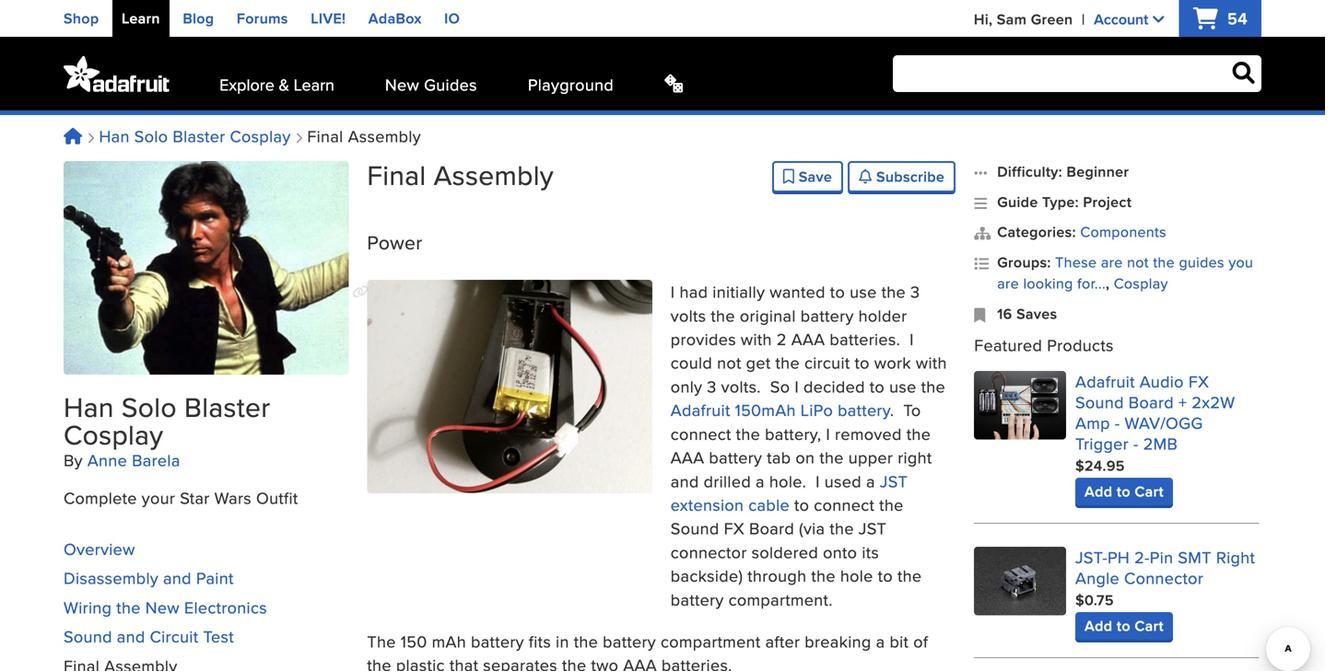 Task type: locate. For each thing, give the bounding box(es) containing it.
amp
[[1075, 411, 1110, 435]]

you
[[1229, 252, 1253, 273]]

not inside i had initially wanted to use the 3 volts the original battery holder provides with 2 aaa batteries.  i could not get the circuit to work with only 3 volts.  so i decided to use the adafruit 150mah lipo battery
[[717, 351, 741, 375]]

cosplay inside breadcrumbs element
[[230, 124, 291, 148]]

blaster
[[173, 124, 225, 148], [184, 388, 270, 427]]

io
[[444, 7, 460, 29]]

1 page content region from the top
[[352, 155, 956, 672]]

with right work
[[916, 351, 947, 375]]

guides
[[424, 73, 477, 96]]

blaster up the wars at the bottom left of page
[[184, 388, 270, 427]]

54
[[1223, 6, 1248, 30]]

your
[[142, 486, 175, 510]]

aaa down original battery
[[791, 328, 825, 351]]

chevron right image
[[295, 133, 303, 144]]

are
[[1101, 252, 1123, 273], [997, 273, 1019, 294]]

a up cable
[[756, 470, 765, 493]]

learn link
[[122, 7, 160, 29]]

final assembly
[[303, 124, 421, 148], [367, 155, 554, 195]]

complete
[[64, 486, 137, 510]]

saves
[[1016, 303, 1057, 325]]

electronics
[[184, 596, 267, 620]]

the
[[367, 630, 396, 654]]

account
[[1094, 8, 1148, 30]]

that
[[449, 654, 478, 672]]

0 vertical spatial cosplay
[[230, 124, 291, 148]]

1 cart from the top
[[1135, 481, 1164, 502]]

- right amp
[[1115, 411, 1120, 435]]

i
[[671, 280, 675, 304], [795, 375, 799, 398], [826, 422, 830, 446]]

,
[[1106, 273, 1110, 294]]

guide favorites count element
[[974, 303, 1259, 325]]

batteries. down compartment
[[662, 654, 732, 672]]

han solo blaster cosplay
[[99, 124, 291, 148]]

new guides link
[[385, 73, 477, 96]]

adafruit up amp
[[1075, 370, 1135, 393]]

components link
[[1080, 221, 1166, 243]]

of
[[913, 630, 928, 654]]

0 vertical spatial not
[[1127, 252, 1149, 273]]

final assembly inside page content region
[[367, 155, 554, 195]]

0 horizontal spatial connect
[[671, 422, 731, 446]]

fx inside to connect the sound fx board (via the jst connector soldered onto its backside) through the hole to the battery compartment.
[[724, 517, 744, 541]]

add to cart link down $24.95
[[1075, 478, 1173, 506]]

sound inside to connect the sound fx board (via the jst connector soldered onto its backside) through the hole to the battery compartment.
[[671, 517, 719, 541]]

None search field
[[893, 55, 1261, 92]]

categories:
[[997, 221, 1076, 243]]

connect down only
[[671, 422, 731, 446]]

to down $24.95
[[1117, 481, 1130, 502]]

jst up its
[[859, 517, 887, 541]]

jst-ph 2-pin smt right angle connector link
[[1075, 546, 1255, 590]]

-
[[1115, 411, 1120, 435], [1133, 432, 1139, 455]]

right
[[898, 446, 932, 470]]

explore & learn button
[[219, 73, 334, 96]]

1 horizontal spatial assembly
[[434, 155, 554, 195]]

cart down connector
[[1135, 615, 1164, 637]]

1 vertical spatial final assembly
[[367, 155, 554, 195]]

3 right only
[[707, 375, 717, 398]]

2
[[777, 328, 787, 351]]

1 vertical spatial learn
[[294, 73, 334, 96]]

connector
[[671, 541, 747, 564]]

page content region containing power
[[352, 215, 956, 672]]

0 vertical spatial solo
[[134, 124, 168, 148]]

1 vertical spatial sound
[[671, 517, 719, 541]]

batteries.
[[830, 328, 900, 351], [662, 654, 732, 672]]

0 vertical spatial fx
[[1188, 370, 1209, 393]]

battery inside to connect the sound fx board (via the jst connector soldered onto its backside) through the hole to the battery compartment.
[[671, 588, 724, 612]]

these
[[1055, 252, 1097, 273]]

1 vertical spatial cosplay
[[1114, 273, 1168, 294]]

to down angle
[[1117, 615, 1130, 637]]

1 vertical spatial connect
[[814, 493, 875, 517]]

0 vertical spatial final
[[307, 124, 343, 148]]

for...
[[1077, 273, 1106, 294]]

battery up drilled
[[709, 446, 762, 470]]

i down lipo
[[826, 422, 830, 446]]

1 horizontal spatial -
[[1133, 432, 1139, 455]]

2 horizontal spatial a
[[876, 630, 885, 654]]

guide type element
[[974, 191, 1259, 213]]

0 vertical spatial han
[[99, 124, 130, 148]]

test
[[203, 625, 234, 649]]

new up circuit
[[145, 596, 180, 620]]

by
[[64, 449, 83, 472]]

batteries. inside "the 150 mah battery fits in the battery compartment after breaking a bit of the plastic that separates the two aaa batteries."
[[662, 654, 732, 672]]

1 vertical spatial 3
[[707, 375, 717, 398]]

1 add to cart link from the top
[[1075, 478, 1173, 506]]

1 vertical spatial jst
[[859, 517, 887, 541]]

use down work
[[889, 375, 916, 398]]

looking
[[1023, 273, 1073, 294]]

sound up trigger
[[1075, 391, 1124, 414]]

1 vertical spatial final
[[367, 155, 426, 195]]

new left "guides"
[[385, 73, 419, 96]]

2 horizontal spatial sound
[[1075, 391, 1124, 414]]

.  to connect the battery, i removed the aaa battery tab on the upper right and drilled a hole.  i used a
[[671, 399, 932, 493]]

board
[[1129, 391, 1174, 414], [749, 517, 794, 541]]

1 horizontal spatial use
[[889, 375, 916, 398]]

jst inside to connect the sound fx board (via the jst connector soldered onto its backside) through the hole to the battery compartment.
[[859, 517, 887, 541]]

1 horizontal spatial learn
[[294, 73, 334, 96]]

battery inside i had initially wanted to use the 3 volts the original battery holder provides with 2 aaa batteries.  i could not get the circuit to work with only 3 volts.  so i decided to use the adafruit 150mah lipo battery
[[838, 399, 890, 422]]

a down upper
[[866, 470, 875, 493]]

0 horizontal spatial are
[[997, 273, 1019, 294]]

board left +
[[1129, 391, 1174, 414]]

adafruit logo image
[[64, 55, 169, 92]]

1 horizontal spatial fx
[[1188, 370, 1209, 393]]

2 vertical spatial cosplay
[[64, 415, 163, 455]]

1 horizontal spatial final
[[367, 155, 426, 195]]

page content region
[[352, 155, 956, 672], [352, 215, 956, 672]]

2 vertical spatial sound
[[64, 625, 112, 649]]

save
[[794, 166, 832, 188]]

new
[[385, 73, 419, 96], [145, 596, 180, 620]]

groups image
[[974, 252, 988, 294]]

0 vertical spatial cart
[[1135, 481, 1164, 502]]

solo inside breadcrumbs element
[[134, 124, 168, 148]]

|
[[1082, 8, 1085, 30]]

use up holder
[[850, 280, 877, 304]]

0 horizontal spatial cosplay
[[64, 415, 163, 455]]

1 vertical spatial assembly
[[434, 155, 554, 195]]

type:
[[1042, 191, 1079, 213]]

jst down right
[[880, 470, 908, 493]]

0 vertical spatial new
[[385, 73, 419, 96]]

0 vertical spatial add to cart link
[[1075, 478, 1173, 506]]

battery inside .  to connect the battery, i removed the aaa battery tab on the upper right and drilled a hole.  i used a
[[709, 446, 762, 470]]

forums link
[[237, 7, 288, 29]]

volts.
[[721, 375, 761, 398]]

0 horizontal spatial and
[[117, 625, 145, 649]]

pin
[[1150, 546, 1173, 569]]

1 vertical spatial board
[[749, 517, 794, 541]]

a left bit
[[876, 630, 885, 654]]

sound inside adafruit audio fx sound board + 2x2w amp - wav/ogg trigger - 2mb $24.95 add to cart
[[1075, 391, 1124, 414]]

1 vertical spatial new
[[145, 596, 180, 620]]

1 vertical spatial aaa
[[671, 446, 704, 470]]

page content region for guide type element
[[352, 155, 956, 672]]

150mah
[[735, 399, 796, 422]]

han up the by
[[64, 388, 114, 427]]

board down cable
[[749, 517, 794, 541]]

1 horizontal spatial sound
[[671, 517, 719, 541]]

2 cart from the top
[[1135, 615, 1164, 637]]

2 vertical spatial aaa
[[623, 654, 657, 672]]

add to cart link for trigger
[[1075, 478, 1173, 506]]

1 add from the top
[[1085, 481, 1113, 502]]

use
[[850, 280, 877, 304], [889, 375, 916, 398]]

1 horizontal spatial with
[[916, 351, 947, 375]]

0 horizontal spatial final
[[307, 124, 343, 148]]

1 vertical spatial solo
[[122, 388, 177, 427]]

1 horizontal spatial connect
[[814, 493, 875, 517]]

1 vertical spatial and
[[163, 567, 192, 590]]

cart down '2mb'
[[1135, 481, 1164, 502]]

batteries. inside i had initially wanted to use the 3 volts the original battery holder provides with 2 aaa batteries.  i could not get the circuit to work with only 3 volts.  so i decided to use the adafruit 150mah lipo battery
[[830, 328, 900, 351]]

1 vertical spatial cart
[[1135, 615, 1164, 637]]

None search field
[[701, 55, 1261, 92]]

guide tagline element
[[64, 486, 349, 510]]

trigger
[[1075, 432, 1129, 455]]

0 horizontal spatial batteries.
[[662, 654, 732, 672]]

3 left groups icon at the right of the page
[[910, 280, 920, 304]]

0 horizontal spatial assembly
[[348, 124, 421, 148]]

0 vertical spatial final assembly
[[303, 124, 421, 148]]

1 horizontal spatial cosplay
[[230, 124, 291, 148]]

final right chevron right icon
[[307, 124, 343, 148]]

board inside to connect the sound fx board (via the jst connector soldered onto its backside) through the hole to the battery compartment.
[[749, 517, 794, 541]]

and
[[671, 470, 699, 493], [163, 567, 192, 590], [117, 625, 145, 649]]

battery up removed
[[838, 399, 890, 422]]

0 vertical spatial add
[[1085, 481, 1113, 502]]

blog link
[[183, 7, 214, 29]]

blaster down the 'explore'
[[173, 124, 225, 148]]

0 horizontal spatial board
[[749, 517, 794, 541]]

breaking
[[805, 630, 871, 654]]

16 saves
[[997, 303, 1057, 325]]

and up the wiring the new electronics link
[[163, 567, 192, 590]]

adafruit inside i had initially wanted to use the 3 volts the original battery holder provides with 2 aaa batteries.  i could not get the circuit to work with only 3 volts.  so i decided to use the adafruit 150mah lipo battery
[[671, 399, 730, 422]]

0 horizontal spatial i
[[671, 280, 675, 304]]

blaster inside breadcrumbs element
[[173, 124, 225, 148]]

0 vertical spatial aaa
[[791, 328, 825, 351]]

with up get
[[741, 328, 772, 351]]

solo for han solo blaster cosplay
[[134, 124, 168, 148]]

star
[[180, 486, 210, 510]]

guide pages element
[[64, 528, 349, 672]]

i left had
[[671, 280, 675, 304]]

aaa inside i had initially wanted to use the 3 volts the original battery holder provides with 2 aaa batteries.  i could not get the circuit to work with only 3 volts.  so i decided to use the adafruit 150mah lipo battery
[[791, 328, 825, 351]]

1 horizontal spatial board
[[1129, 391, 1174, 414]]

final
[[307, 124, 343, 148], [367, 155, 426, 195]]

1 horizontal spatial not
[[1127, 252, 1149, 273]]

0 vertical spatial connect
[[671, 422, 731, 446]]

sound and circuit test link
[[64, 625, 234, 649]]

0 horizontal spatial use
[[850, 280, 877, 304]]

hole.
[[769, 470, 806, 493]]

1 vertical spatial fx
[[724, 517, 744, 541]]

and up extension
[[671, 470, 699, 493]]

2 horizontal spatial cosplay
[[1114, 273, 1168, 294]]

batteries. down holder
[[830, 328, 900, 351]]

i inside .  to connect the battery, i removed the aaa battery tab on the upper right and drilled a hole.  i used a
[[826, 422, 830, 446]]

and left circuit
[[117, 625, 145, 649]]

1 vertical spatial han
[[64, 388, 114, 427]]

1 vertical spatial add
[[1085, 615, 1113, 637]]

2 vertical spatial i
[[826, 422, 830, 446]]

a inside "the 150 mah battery fits in the battery compartment after breaking a bit of the plastic that separates the two aaa batteries."
[[876, 630, 885, 654]]

cart inside jst-ph 2-pin smt right angle connector $0.75 add to cart
[[1135, 615, 1164, 637]]

1 vertical spatial adafruit
[[671, 399, 730, 422]]

adafruit down only
[[671, 399, 730, 422]]

final inside page content region
[[367, 155, 426, 195]]

1 vertical spatial blaster
[[184, 388, 270, 427]]

bit
[[890, 630, 909, 654]]

cosplay inside 'han solo blaster cosplay by anne barela'
[[64, 415, 163, 455]]

0 vertical spatial assembly
[[348, 124, 421, 148]]

1 horizontal spatial are
[[1101, 252, 1123, 273]]

connect inside to connect the sound fx board (via the jst connector soldered onto its backside) through the hole to the battery compartment.
[[814, 493, 875, 517]]

1 horizontal spatial aaa
[[671, 446, 704, 470]]

assembly
[[348, 124, 421, 148], [434, 155, 554, 195]]

solo right chevron right image
[[134, 124, 168, 148]]

add to cart link
[[1075, 478, 1173, 506], [1075, 613, 1173, 640]]

solo inside 'han solo blaster cosplay by anne barela'
[[122, 388, 177, 427]]

learn right &
[[294, 73, 334, 96]]

learn left blog
[[122, 7, 160, 29]]

blaster for han solo blaster cosplay
[[173, 124, 225, 148]]

outfit
[[256, 486, 298, 510]]

han inside 'han solo blaster cosplay by anne barela'
[[64, 388, 114, 427]]

2 horizontal spatial aaa
[[791, 328, 825, 351]]

skill level image
[[974, 161, 988, 182]]

1 vertical spatial with
[[916, 351, 947, 375]]

2 add to cart link from the top
[[1075, 613, 1173, 640]]

2 vertical spatial and
[[117, 625, 145, 649]]

solo up barela
[[122, 388, 177, 427]]

0 horizontal spatial aaa
[[623, 654, 657, 672]]

add to cart link down $0.75
[[1075, 613, 1173, 640]]

1 horizontal spatial adafruit
[[1075, 370, 1135, 393]]

0 vertical spatial use
[[850, 280, 877, 304]]

0 horizontal spatial new
[[145, 596, 180, 620]]

aaa right two
[[623, 654, 657, 672]]

aaa up drilled
[[671, 446, 704, 470]]

connect down the used
[[814, 493, 875, 517]]

1 vertical spatial not
[[717, 351, 741, 375]]

smt
[[1178, 546, 1212, 569]]

i up adafruit 150mah lipo battery link
[[795, 375, 799, 398]]

0 horizontal spatial not
[[717, 351, 741, 375]]

0 vertical spatial sound
[[1075, 391, 1124, 414]]

beginner
[[1067, 161, 1129, 182]]

on
[[796, 446, 815, 470]]

sound down extension
[[671, 517, 719, 541]]

account button
[[1094, 8, 1164, 30]]

featured products for guide region
[[974, 334, 1259, 672]]

these are not the guides you are looking for... link
[[997, 252, 1253, 294]]

wanted
[[770, 280, 825, 304]]

- left '2mb'
[[1133, 432, 1139, 455]]

to down work
[[870, 375, 885, 398]]

final assembly down the new guides link
[[303, 124, 421, 148]]

aaa inside "the 150 mah battery fits in the battery compartment after breaking a bit of the plastic that separates the two aaa batteries."
[[623, 654, 657, 672]]

1 vertical spatial use
[[889, 375, 916, 398]]

han right chevron right image
[[99, 124, 130, 148]]

fx up connector
[[724, 517, 744, 541]]

battery down backside)
[[671, 588, 724, 612]]

1 horizontal spatial and
[[163, 567, 192, 590]]

0 vertical spatial and
[[671, 470, 699, 493]]

to inside jst-ph 2-pin smt right angle connector $0.75 add to cart
[[1117, 615, 1130, 637]]

0 horizontal spatial adafruit
[[671, 399, 730, 422]]

and inside .  to connect the battery, i removed the aaa battery tab on the upper right and drilled a hole.  i used a
[[671, 470, 699, 493]]

link image
[[352, 286, 369, 299]]

shop
[[64, 7, 99, 29]]

add down $24.95
[[1085, 481, 1113, 502]]

add down $0.75
[[1085, 615, 1113, 637]]

to right wanted at the top of the page
[[830, 280, 845, 304]]

guide metadata element
[[974, 161, 1259, 325]]

+
[[1179, 391, 1187, 414]]

0 vertical spatial batteries.
[[830, 328, 900, 351]]

2 page content region from the top
[[352, 215, 956, 672]]

final assembly down "guides"
[[367, 155, 554, 195]]

0 vertical spatial adafruit
[[1075, 370, 1135, 393]]

blaster for han solo blaster cosplay by anne barela
[[184, 388, 270, 427]]

0 vertical spatial with
[[741, 328, 772, 351]]

search image
[[1233, 62, 1255, 84]]

0 vertical spatial blaster
[[173, 124, 225, 148]]

2 add from the top
[[1085, 615, 1113, 637]]

after
[[765, 630, 800, 654]]

battery up two
[[603, 630, 656, 654]]

solo for han solo blaster cosplay by anne barela
[[122, 388, 177, 427]]

2 horizontal spatial and
[[671, 470, 699, 493]]

, cosplay
[[1106, 273, 1168, 294]]

han solo blaster cosplay image
[[64, 161, 349, 375]]

0 horizontal spatial sound
[[64, 625, 112, 649]]

connect inside .  to connect the battery, i removed the aaa battery tab on the upper right and drilled a hole.  i used a
[[671, 422, 731, 446]]

0 vertical spatial 3
[[910, 280, 920, 304]]

a long blue rectangular audio fx sound board assembled onto two half-size breadboards. the board is wired up to a 3 x aa battery pack and two speakers. a white hand presses a row of small tactile buttons wired up to the audio board. image
[[974, 371, 1066, 440]]

1 horizontal spatial batteries.
[[830, 328, 900, 351]]

blaster inside 'han solo blaster cosplay by anne barela'
[[184, 388, 270, 427]]

to inside adafruit audio fx sound board + 2x2w amp - wav/ogg trigger - 2mb $24.95 add to cart
[[1117, 481, 1130, 502]]

not inside these are not the guides you are looking for...
[[1127, 252, 1149, 273]]

initially
[[713, 280, 765, 304]]

paint
[[196, 567, 234, 590]]

page content region containing final assembly
[[352, 155, 956, 672]]

final up power
[[367, 155, 426, 195]]

0 horizontal spatial fx
[[724, 517, 744, 541]]

han for han solo blaster cosplay by anne barela
[[64, 388, 114, 427]]

han inside breadcrumbs element
[[99, 124, 130, 148]]

fx right +
[[1188, 370, 1209, 393]]

guide
[[997, 191, 1038, 213]]

1 vertical spatial add to cart link
[[1075, 613, 1173, 640]]

sound down 'wiring' at bottom
[[64, 625, 112, 649]]

blog
[[183, 7, 214, 29]]

1 horizontal spatial i
[[795, 375, 799, 398]]

components
[[1080, 221, 1166, 243]]

1 vertical spatial batteries.
[[662, 654, 732, 672]]

wars
[[214, 486, 252, 510]]

add to cart link for to
[[1075, 613, 1173, 640]]

learn inside popup button
[[294, 73, 334, 96]]

battery up 'separates'
[[471, 630, 524, 654]]

2 horizontal spatial i
[[826, 422, 830, 446]]



Task type: describe. For each thing, give the bounding box(es) containing it.
view a random guide image
[[664, 74, 683, 92]]

assembly inside page content region
[[434, 155, 554, 195]]

mah
[[432, 630, 466, 654]]

chevron right image
[[87, 133, 94, 144]]

subscribe
[[872, 166, 945, 188]]

categories image
[[974, 222, 988, 243]]

battery,
[[765, 422, 821, 446]]

2mb
[[1143, 432, 1178, 455]]

its
[[862, 541, 879, 564]]

guide type image
[[974, 192, 988, 213]]

aaa inside .  to connect the battery, i removed the aaa battery tab on the upper right and drilled a hole.  i used a
[[671, 446, 704, 470]]

cosplay inside , cosplay
[[1114, 273, 1168, 294]]

to left work
[[855, 351, 870, 375]]

adabox
[[368, 7, 422, 29]]

bell o image
[[859, 169, 872, 184]]

0 horizontal spatial a
[[756, 470, 765, 493]]

difficulty: beginner
[[997, 161, 1129, 182]]

final assembly inside breadcrumbs element
[[303, 124, 421, 148]]

to connect the sound fx board (via the jst connector soldered onto its backside) through the hole to the battery compartment.
[[671, 493, 922, 612]]

wiring the new electronics link
[[64, 596, 267, 620]]

soldered
[[752, 541, 818, 564]]

through
[[748, 564, 807, 588]]

cosplay for han solo blaster cosplay by anne barela
[[64, 415, 163, 455]]

fx inside adafruit audio fx sound board + 2x2w amp - wav/ogg trigger - 2mb $24.95 add to cart
[[1188, 370, 1209, 393]]

1 vertical spatial i
[[795, 375, 799, 398]]

sound for connector
[[671, 517, 719, 541]]

disassembly and paint link
[[64, 567, 234, 590]]

wiring
[[64, 596, 112, 620]]

right
[[1216, 546, 1255, 569]]

page content region for guide metadata element
[[352, 215, 956, 672]]

playground
[[528, 73, 614, 96]]

$24.95
[[1075, 455, 1125, 477]]

compartment
[[661, 630, 761, 654]]

live! link
[[311, 7, 346, 29]]

connect for the
[[814, 493, 875, 517]]

circuit
[[150, 625, 199, 649]]

groups:
[[997, 252, 1055, 273]]

jst inside "jst extension cable"
[[880, 470, 908, 493]]

drilled
[[704, 470, 751, 493]]

hi,
[[974, 8, 993, 30]]

volts
[[671, 304, 706, 327]]

adafruit audio fx sound board + 2x2w amp - wav/ogg trigger - 2mb $24.95 add to cart
[[1075, 370, 1235, 502]]

separates
[[483, 654, 557, 672]]

sound inside "overview disassembly and paint wiring the new electronics sound and circuit test"
[[64, 625, 112, 649]]

2-
[[1134, 546, 1150, 569]]

barela
[[132, 449, 180, 472]]

cart inside adafruit audio fx sound board + 2x2w amp - wav/ogg trigger - 2mb $24.95 add to cart
[[1135, 481, 1164, 502]]

complete your star wars outfit
[[64, 486, 298, 510]]

could
[[671, 351, 712, 375]]

favorites count image
[[974, 303, 988, 324]]

sam
[[997, 8, 1027, 30]]

save link
[[772, 161, 843, 193]]

sound for wav/ogg
[[1075, 391, 1124, 414]]

1 horizontal spatial new
[[385, 73, 419, 96]]

add inside jst-ph 2-pin smt right angle connector $0.75 add to cart
[[1085, 615, 1113, 637]]

1 horizontal spatial 3
[[910, 280, 920, 304]]

adabox link
[[368, 7, 422, 29]]

bookmark o image
[[783, 169, 794, 184]]

components_20141207_173447.jpg image
[[367, 280, 652, 494]]

adafruit inside adafruit audio fx sound board + 2x2w amp - wav/ogg trigger - 2mb $24.95 add to cart
[[1075, 370, 1135, 393]]

guide groups element
[[974, 252, 1259, 294]]

backside)
[[671, 564, 743, 588]]

new guides
[[385, 73, 477, 96]]

$0.75
[[1075, 590, 1114, 611]]

1 horizontal spatial a
[[866, 470, 875, 493]]

150
[[401, 630, 427, 654]]

products
[[1047, 334, 1114, 357]]

0 horizontal spatial 3
[[707, 375, 717, 398]]

0 horizontal spatial -
[[1115, 411, 1120, 435]]

jst-ph 2-pin smt right angle connector image
[[974, 547, 1066, 616]]

connect for aaa
[[671, 422, 731, 446]]

disassembly
[[64, 567, 159, 590]]

16
[[997, 303, 1012, 325]]

had
[[680, 280, 708, 304]]

0 horizontal spatial with
[[741, 328, 772, 351]]

to down its
[[878, 564, 893, 588]]

the inside "overview disassembly and paint wiring the new electronics sound and circuit test"
[[116, 596, 141, 620]]

power
[[367, 229, 423, 257]]

tab
[[767, 446, 791, 470]]

jst extension cable
[[671, 470, 908, 517]]

explore & learn
[[219, 73, 334, 96]]

the inside these are not the guides you are looking for...
[[1153, 252, 1175, 273]]

subscribe link
[[848, 161, 956, 193]]

hole
[[840, 564, 873, 588]]

skill level element
[[974, 161, 1259, 182]]

breadcrumbs element
[[64, 124, 421, 148]]

board inside adafruit audio fx sound board + 2x2w amp - wav/ogg trigger - 2mb $24.95 add to cart
[[1129, 391, 1174, 414]]

i had initially wanted to use the 3 volts the original battery holder provides with 2 aaa batteries.  i could not get the circuit to work with only 3 volts.  so i decided to use the adafruit 150mah lipo battery
[[671, 280, 947, 422]]

learn home image
[[64, 128, 83, 145]]

new inside "overview disassembly and paint wiring the new electronics sound and circuit test"
[[145, 596, 180, 620]]

adafruit audio fx sound board + 2x2w amp - wav/ogg trigger - 2mb link
[[1075, 370, 1235, 455]]

hi, sam green | account
[[974, 8, 1148, 30]]

connector
[[1124, 567, 1204, 590]]

jst-ph 2-pin smt right angle connector $0.75 add to cart
[[1075, 546, 1255, 637]]

0 vertical spatial learn
[[122, 7, 160, 29]]

work
[[874, 351, 911, 375]]

onto
[[823, 541, 857, 564]]

guide information element
[[64, 161, 349, 510]]

add inside adafruit audio fx sound board + 2x2w amp - wav/ogg trigger - 2mb $24.95 add to cart
[[1085, 481, 1113, 502]]

forums
[[237, 7, 288, 29]]

ph
[[1108, 546, 1130, 569]]

to up (via
[[794, 493, 809, 517]]

anne
[[87, 449, 127, 472]]

assembly inside breadcrumbs element
[[348, 124, 421, 148]]

(via
[[799, 517, 825, 541]]

overview
[[64, 538, 135, 561]]

jst extension cable link
[[671, 470, 908, 517]]

audio
[[1140, 370, 1184, 393]]

two
[[591, 654, 619, 672]]

&
[[279, 73, 289, 96]]

final inside breadcrumbs element
[[307, 124, 343, 148]]

han for han solo blaster cosplay
[[99, 124, 130, 148]]

2x2w
[[1192, 391, 1235, 414]]

only
[[671, 375, 702, 398]]

green
[[1031, 8, 1073, 30]]

guide categories element
[[974, 221, 1259, 243]]

removed
[[835, 422, 902, 446]]

featured products
[[974, 334, 1114, 357]]

used
[[824, 470, 862, 493]]

difficulty:
[[997, 161, 1062, 182]]

0 vertical spatial i
[[671, 280, 675, 304]]

wav/ogg
[[1125, 411, 1203, 435]]

upper
[[848, 446, 893, 470]]

playground link
[[528, 73, 614, 96]]

cosplay for han solo blaster cosplay
[[230, 124, 291, 148]]

extension
[[671, 493, 744, 517]]

io link
[[444, 7, 460, 29]]



Task type: vqa. For each thing, say whether or not it's contained in the screenshot.
hacks_afChewComp_v001_6063.jpg image
no



